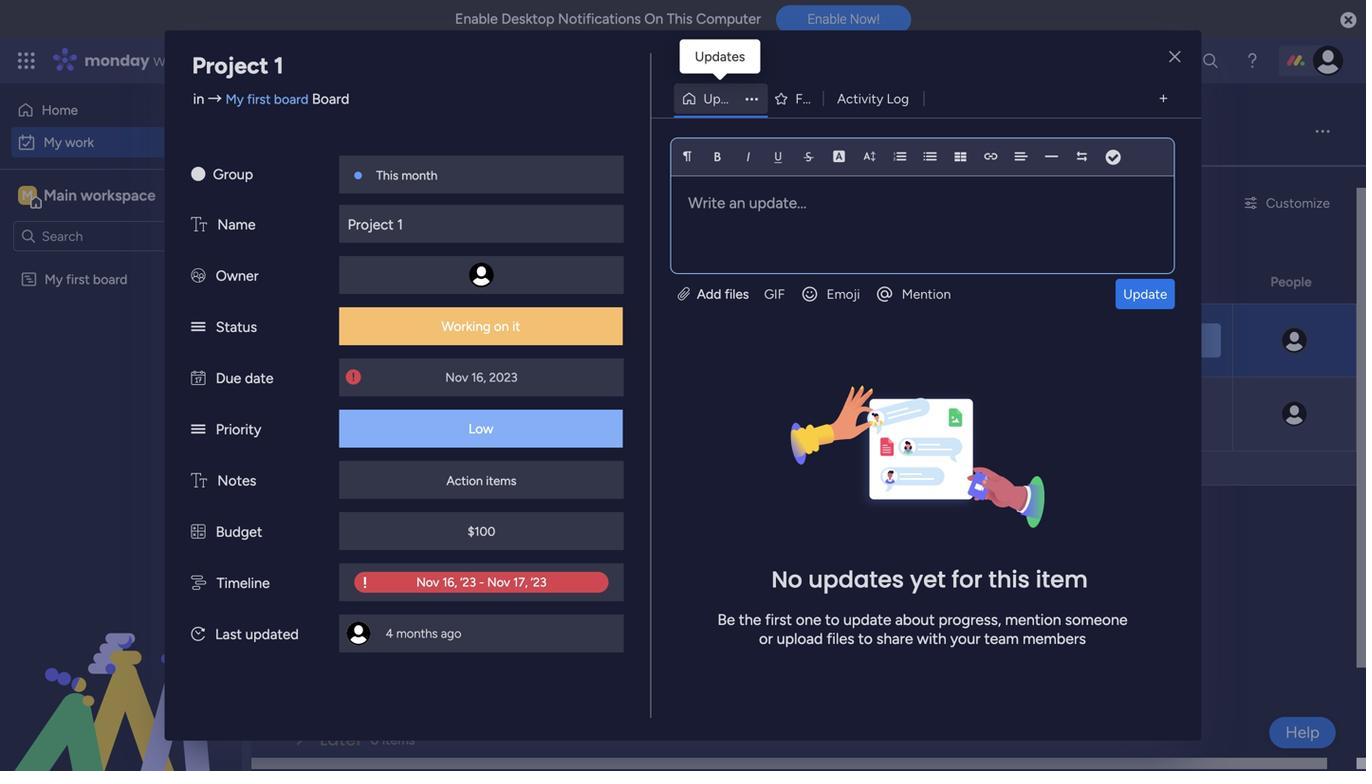 Task type: locate. For each thing, give the bounding box(es) containing it.
0
[[412, 595, 420, 611], [370, 732, 379, 748]]

v2 sun image
[[191, 166, 205, 183]]

project up v2 overdue deadline 'icon'
[[316, 342, 365, 360]]

activity log button
[[823, 83, 923, 114]]

0 vertical spatial nov
[[445, 370, 468, 385]]

1 vertical spatial 0
[[370, 732, 379, 748]]

gif
[[764, 286, 785, 302]]

work
[[153, 50, 187, 71], [65, 134, 94, 150]]

0 horizontal spatial working
[[442, 318, 491, 334]]

0 horizontal spatial 0
[[370, 732, 379, 748]]

0 horizontal spatial status
[[216, 319, 257, 336]]

1 vertical spatial priority
[[216, 421, 261, 438]]

people
[[1271, 274, 1312, 290]]

2 vertical spatial this month
[[424, 389, 490, 405]]

nov for nov 16, 2023
[[445, 370, 468, 385]]

items right action at the bottom left of page
[[486, 473, 516, 489]]

1 vertical spatial v2 status image
[[191, 421, 205, 438]]

working on it inside no updates yet for this item dialog
[[442, 318, 520, 334]]

nov
[[445, 370, 468, 385], [826, 407, 849, 422]]

for
[[952, 564, 983, 596]]

1 vertical spatial status
[[216, 319, 257, 336]]

item
[[319, 195, 345, 211], [350, 461, 376, 477], [1036, 564, 1088, 596]]

my first board button up subitem
[[310, 386, 405, 407]]

hide button
[[552, 188, 622, 218]]

1 this month button from the top
[[418, 312, 495, 333]]

1 vertical spatial my first board button
[[310, 386, 405, 407]]

home link
[[11, 95, 231, 125]]

work inside option
[[65, 134, 94, 150]]

files down update
[[827, 630, 855, 648]]

project 1 up v2 overdue deadline 'icon'
[[316, 342, 375, 360]]

items right 2
[[430, 277, 463, 293]]

1 dapulse text column image from the top
[[191, 216, 207, 233]]

this month up filter dashboard by text search box
[[376, 168, 438, 183]]

work for my
[[65, 134, 94, 150]]

0 vertical spatial my first board button
[[310, 312, 405, 333]]

project up dates
[[348, 216, 394, 233]]

month up filter dashboard by text search box
[[402, 168, 438, 183]]

strikethrough image
[[802, 150, 815, 163]]

this month down 2
[[424, 315, 490, 331]]

project 1 inside "button"
[[514, 389, 566, 405]]

home option
[[11, 95, 231, 125]]

this
[[667, 10, 693, 28], [376, 168, 398, 183], [424, 315, 448, 331], [424, 389, 448, 405], [320, 591, 354, 615]]

1 vertical spatial this month
[[424, 315, 490, 331]]

dapulse attachment image
[[678, 286, 690, 302]]

0 horizontal spatial on
[[494, 318, 509, 334]]

0 horizontal spatial 2023
[[489, 370, 518, 385]]

2 dapulse text column image from the top
[[191, 472, 207, 490]]

home
[[42, 102, 78, 118]]

0 vertical spatial 2023
[[489, 370, 518, 385]]

it
[[512, 318, 520, 334], [1042, 406, 1050, 422]]

board inside list box
[[93, 271, 128, 287]]

this down 'work'
[[376, 168, 398, 183]]

this month down 16,
[[424, 389, 490, 405]]

0 right later
[[370, 732, 379, 748]]

owner
[[216, 268, 259, 285]]

nov inside no updates yet for this item dialog
[[445, 370, 468, 385]]

format image
[[681, 150, 694, 163]]

board inside in → my first board board
[[274, 91, 309, 107]]

size image
[[863, 150, 876, 163]]

0 horizontal spatial nov
[[445, 370, 468, 385]]

1 horizontal spatial add
[[697, 286, 721, 302]]

1 vertical spatial my first board
[[316, 315, 399, 331]]

my down board
[[280, 110, 323, 152]]

2023 right 23,
[[871, 407, 900, 422]]

0 vertical spatial 0
[[412, 595, 420, 611]]

0 vertical spatial to
[[825, 611, 840, 629]]

first up or
[[765, 611, 792, 629]]

2 horizontal spatial item
[[1036, 564, 1088, 596]]

2023
[[489, 370, 518, 385], [871, 407, 900, 422]]

link image
[[984, 150, 998, 163]]

activity
[[837, 91, 883, 107]]

notes
[[217, 472, 256, 490]]

it inside dialog
[[512, 318, 520, 334]]

1 vertical spatial dapulse text column image
[[191, 472, 207, 490]]

line image
[[1045, 150, 1058, 163]]

2 this month button from the top
[[418, 386, 495, 407]]

1 vertical spatial work
[[65, 134, 94, 150]]

team
[[984, 630, 1019, 648]]

to right one
[[825, 611, 840, 629]]

1 horizontal spatial to
[[858, 630, 873, 648]]

1 horizontal spatial priority
[[1133, 274, 1178, 290]]

1 vertical spatial this month button
[[418, 386, 495, 407]]

this month
[[376, 168, 438, 183], [424, 315, 490, 331], [424, 389, 490, 405]]

working inside no updates yet for this item dialog
[[442, 318, 491, 334]]

the
[[739, 611, 761, 629]]

status right 'mention'
[[988, 274, 1027, 290]]

my first board for 1st my first board button from the bottom
[[316, 389, 399, 405]]

month inside no updates yet for this item dialog
[[402, 168, 438, 183]]

update
[[1123, 286, 1167, 302]]

later 0 items
[[320, 728, 415, 752]]

item down subitem
[[350, 461, 376, 477]]

align image
[[1015, 150, 1028, 163]]

management
[[191, 50, 295, 71]]

items up ago
[[423, 595, 456, 611]]

one
[[796, 611, 821, 629]]

updates down the "computer"
[[695, 48, 745, 65]]

1 v2 status image from the top
[[191, 319, 205, 336]]

1 horizontal spatial nov
[[826, 407, 849, 422]]

1 vertical spatial month
[[451, 315, 490, 331]]

status
[[988, 274, 1027, 290], [216, 319, 257, 336]]

option
[[0, 262, 242, 266]]

0 vertical spatial my first board
[[45, 271, 128, 287]]

0 horizontal spatial to
[[825, 611, 840, 629]]

1 vertical spatial to
[[858, 630, 873, 648]]

first
[[247, 91, 271, 107], [66, 271, 90, 287], [337, 315, 361, 331], [337, 389, 361, 405], [765, 611, 792, 629]]

add right +
[[322, 461, 346, 477]]

0 vertical spatial this month
[[376, 168, 438, 183]]

board down 'search in workspace' field
[[93, 271, 128, 287]]

work right monday
[[153, 50, 187, 71]]

1 vertical spatial add
[[322, 461, 346, 477]]

dapulse close image
[[1341, 11, 1357, 30]]

first down 'search in workspace' field
[[66, 271, 90, 287]]

enable inside "button"
[[808, 11, 847, 27]]

1 horizontal spatial 0
[[412, 595, 420, 611]]

items inside this week 0 items
[[423, 595, 456, 611]]

desktop
[[501, 10, 555, 28]]

files button
[[768, 83, 823, 114]]

0 vertical spatial dapulse text column image
[[191, 216, 207, 233]]

past
[[320, 272, 357, 296]]

due
[[216, 370, 241, 387]]

1 vertical spatial on
[[1024, 406, 1039, 422]]

enable for enable desktop notifications on this computer
[[455, 10, 498, 28]]

first down v2 overdue deadline 'icon'
[[337, 389, 361, 405]]

board left board
[[274, 91, 309, 107]]

0 vertical spatial files
[[725, 286, 749, 302]]

items inside no updates yet for this item dialog
[[486, 473, 516, 489]]

text color image
[[833, 150, 846, 163]]

on
[[644, 10, 663, 28]]

nov 23, 2023
[[826, 407, 900, 422]]

mention
[[902, 286, 951, 302]]

2 vertical spatial item
[[1036, 564, 1088, 596]]

0 vertical spatial this month button
[[418, 312, 495, 333]]

0 vertical spatial on
[[494, 318, 509, 334]]

1 vertical spatial updates
[[703, 91, 754, 107]]

month for 2nd this month button
[[451, 389, 490, 405]]

1
[[274, 52, 284, 79], [397, 216, 403, 233], [369, 342, 375, 360], [386, 344, 391, 358], [560, 389, 566, 405], [400, 416, 406, 434]]

today
[[320, 523, 374, 547]]

working on it
[[442, 318, 520, 334], [971, 406, 1050, 422]]

my work
[[44, 134, 94, 150]]

month up 16,
[[451, 315, 490, 331]]

1 vertical spatial working
[[971, 406, 1021, 422]]

later
[[320, 728, 363, 752]]

work down the home
[[65, 134, 94, 150]]

my first board down 'search in workspace' field
[[45, 271, 128, 287]]

about
[[895, 611, 935, 629]]

enable for enable now!
[[808, 11, 847, 27]]

priority
[[1133, 274, 1178, 290], [216, 421, 261, 438]]

0 vertical spatial working on it
[[442, 318, 520, 334]]

first down the "management"
[[247, 91, 271, 107]]

m
[[22, 187, 33, 204]]

nov left 23,
[[826, 407, 849, 422]]

enable left now!
[[808, 11, 847, 27]]

dapulse text column image left notes
[[191, 472, 207, 490]]

add files
[[694, 286, 749, 302]]

enable desktop notifications on this computer
[[455, 10, 761, 28]]

my right →
[[226, 91, 244, 107]]

23,
[[852, 407, 868, 422]]

first inside list box
[[66, 271, 90, 287]]

0 up months
[[412, 595, 420, 611]]

v2 status image for priority
[[191, 421, 205, 438]]

1 horizontal spatial on
[[1024, 406, 1039, 422]]

new item
[[287, 195, 345, 211]]

dates
[[362, 272, 412, 296]]

0 vertical spatial add
[[697, 286, 721, 302]]

project 1
[[192, 52, 284, 79], [348, 216, 403, 233], [316, 342, 375, 360], [514, 389, 566, 405]]

board
[[274, 91, 309, 107], [93, 271, 128, 287], [364, 315, 399, 331], [364, 389, 399, 405]]

dapulse text column image
[[191, 216, 207, 233], [191, 472, 207, 490]]

1 horizontal spatial working
[[971, 406, 1021, 422]]

0 vertical spatial month
[[402, 168, 438, 183]]

nov left 16,
[[445, 370, 468, 385]]

1 horizontal spatial enable
[[808, 11, 847, 27]]

to
[[825, 611, 840, 629], [858, 630, 873, 648]]

0 horizontal spatial priority
[[216, 421, 261, 438]]

0 horizontal spatial enable
[[455, 10, 498, 28]]

v2 overdue deadline image
[[346, 369, 361, 387]]

v2 status image down v2 multiple person column 'icon'
[[191, 319, 205, 336]]

now!
[[850, 11, 880, 27]]

0 horizontal spatial working on it
[[442, 318, 520, 334]]

my work option
[[11, 127, 231, 157]]

my inside in → my first board board
[[226, 91, 244, 107]]

0 horizontal spatial work
[[65, 134, 94, 150]]

this month button down 2
[[418, 312, 495, 333]]

my down 'search in workspace' field
[[45, 271, 63, 287]]

action
[[446, 473, 483, 489]]

2023 for nov 23, 2023
[[871, 407, 900, 422]]

2023 right 16,
[[489, 370, 518, 385]]

project down nov 16, 2023
[[514, 389, 557, 405]]

progress,
[[939, 611, 1001, 629]]

dapulse text column image left name
[[191, 216, 207, 233]]

month down 16,
[[451, 389, 490, 405]]

0 vertical spatial it
[[512, 318, 520, 334]]

priority inside no updates yet for this item dialog
[[216, 421, 261, 438]]

my work link
[[11, 127, 231, 157]]

v2 status image
[[191, 319, 205, 336], [191, 421, 205, 438]]

0 inside later 0 items
[[370, 732, 379, 748]]

my up +
[[316, 389, 334, 405]]

my inside list box
[[45, 271, 63, 287]]

0 vertical spatial working
[[442, 318, 491, 334]]

this month button down 16,
[[418, 386, 495, 407]]

my first board down v2 overdue deadline 'icon'
[[316, 389, 399, 405]]

1 horizontal spatial work
[[153, 50, 187, 71]]

2
[[420, 277, 427, 293]]

underline image
[[772, 150, 785, 163]]

this down nov 16, 2023
[[424, 389, 448, 405]]

1 vertical spatial files
[[827, 630, 855, 648]]

nov for nov 23, 2023
[[826, 407, 849, 422]]

no updates yet for this item
[[772, 564, 1088, 596]]

1 vertical spatial 2023
[[871, 407, 900, 422]]

this week 0 items
[[320, 591, 456, 615]]

enable left the desktop in the top of the page
[[455, 10, 498, 28]]

with
[[917, 630, 947, 648]]

this month inside no updates yet for this item dialog
[[376, 168, 438, 183]]

enable
[[455, 10, 498, 28], [808, 11, 847, 27]]

low
[[469, 421, 493, 437]]

0 horizontal spatial add
[[322, 461, 346, 477]]

status down owner
[[216, 319, 257, 336]]

1 inside "button"
[[560, 389, 566, 405]]

add view image
[[1160, 92, 1168, 106]]

1 enable from the left
[[455, 10, 498, 28]]

1 horizontal spatial 2023
[[871, 407, 900, 422]]

0 horizontal spatial files
[[725, 286, 749, 302]]

1 horizontal spatial files
[[827, 630, 855, 648]]

2 v2 status image from the top
[[191, 421, 205, 438]]

my first board
[[45, 271, 128, 287], [316, 315, 399, 331], [316, 389, 399, 405]]

project 1 up →
[[192, 52, 284, 79]]

john smith image
[[1313, 46, 1343, 76]]

1 horizontal spatial status
[[988, 274, 1027, 290]]

2023 inside no updates yet for this item dialog
[[489, 370, 518, 385]]

this month button
[[418, 312, 495, 333], [418, 386, 495, 407]]

2 enable from the left
[[808, 11, 847, 27]]

item up mention
[[1036, 564, 1088, 596]]

updates up bold icon
[[703, 91, 754, 107]]

my first board list box
[[0, 259, 242, 552]]

notifications
[[558, 10, 641, 28]]

group
[[213, 166, 253, 183]]

0 horizontal spatial it
[[512, 318, 520, 334]]

items right later
[[382, 732, 415, 748]]

project 1 down nov 16, 2023
[[514, 389, 566, 405]]

updates
[[808, 564, 904, 596]]

board down dates
[[364, 315, 399, 331]]

2 vertical spatial month
[[451, 389, 490, 405]]

0 horizontal spatial item
[[319, 195, 345, 211]]

help
[[1286, 723, 1320, 742]]

my down the home
[[44, 134, 62, 150]]

0 vertical spatial work
[[153, 50, 187, 71]]

lottie animation element
[[0, 580, 242, 771]]

None search field
[[360, 188, 533, 218]]

last updated
[[215, 626, 299, 643]]

1 vertical spatial nov
[[826, 407, 849, 422]]

hide
[[586, 195, 614, 211]]

1 vertical spatial working on it
[[971, 406, 1050, 422]]

files inside be the first one to update about progress, mention someone or upload files to share with your team members
[[827, 630, 855, 648]]

v2 pulse updated log image
[[191, 626, 205, 643]]

be
[[718, 611, 735, 629]]

0 vertical spatial v2 status image
[[191, 319, 205, 336]]

v2 status image down dapulse date column image
[[191, 421, 205, 438]]

no
[[772, 564, 802, 596]]

table image
[[954, 150, 967, 163]]

files
[[725, 286, 749, 302], [827, 630, 855, 648]]

to down update
[[858, 630, 873, 648]]

1 horizontal spatial it
[[1042, 406, 1050, 422]]

item inside dialog
[[1036, 564, 1088, 596]]

customize
[[1266, 195, 1330, 211]]

0 vertical spatial item
[[319, 195, 345, 211]]

my first board button down past
[[310, 312, 405, 333]]

item right new
[[319, 195, 345, 211]]

2 vertical spatial my first board
[[316, 389, 399, 405]]

files left gif
[[725, 286, 749, 302]]

add right dapulse attachment image
[[697, 286, 721, 302]]

my first board down past
[[316, 315, 399, 331]]

1 horizontal spatial item
[[350, 461, 376, 477]]



Task type: vqa. For each thing, say whether or not it's contained in the screenshot.
of
no



Task type: describe. For each thing, give the bounding box(es) containing it.
week
[[359, 591, 404, 615]]

search image
[[510, 195, 525, 211]]

dapulse timeline column image
[[191, 575, 206, 592]]

main workspace
[[44, 186, 156, 204]]

budget
[[216, 524, 262, 541]]

update button
[[1116, 279, 1175, 309]]

new
[[287, 195, 315, 211]]

subitem 1
[[339, 416, 406, 434]]

help image
[[1243, 51, 1262, 70]]

work
[[331, 110, 407, 152]]

my work
[[280, 110, 407, 152]]

&bull; bullets image
[[924, 150, 937, 163]]

my inside option
[[44, 134, 62, 150]]

rtl ltr image
[[1075, 150, 1089, 163]]

name
[[217, 216, 256, 233]]

new item button
[[280, 188, 353, 218]]

workspace selection element
[[18, 184, 158, 209]]

yet
[[910, 564, 946, 596]]

mention
[[1005, 611, 1061, 629]]

update
[[843, 611, 891, 629]]

monday work management
[[84, 50, 295, 71]]

workspace image
[[18, 185, 37, 206]]

this month for second this month button from the bottom of the page
[[424, 315, 490, 331]]

emoji
[[827, 286, 860, 302]]

project 1 up dates
[[348, 216, 403, 233]]

project 1 button
[[509, 386, 572, 407]]

my down past
[[316, 315, 334, 331]]

my first board link
[[226, 91, 309, 107]]

upload
[[777, 630, 823, 648]]

my first board for second my first board button from the bottom
[[316, 315, 399, 331]]

share
[[877, 630, 913, 648]]

dapulse numbers column image
[[191, 524, 205, 541]]

ago
[[441, 626, 461, 641]]

be the first one to update about progress, mention someone or upload files to share with your team members
[[718, 611, 1128, 648]]

0 vertical spatial priority
[[1133, 274, 1178, 290]]

months
[[396, 626, 438, 641]]

dapulse text column image for name
[[191, 216, 207, 233]]

or
[[759, 630, 773, 648]]

v2 multiple person column image
[[191, 268, 205, 285]]

updates button
[[674, 83, 768, 114]]

2 my first board button from the top
[[310, 386, 405, 407]]

first down past
[[337, 315, 361, 331]]

$100
[[468, 524, 495, 539]]

mention button
[[868, 279, 959, 309]]

0 vertical spatial status
[[988, 274, 1027, 290]]

close image
[[1169, 50, 1181, 64]]

project up →
[[192, 52, 268, 79]]

dapulse text column image for notes
[[191, 472, 207, 490]]

1 inside button
[[386, 344, 391, 358]]

board up subitem 1
[[364, 389, 399, 405]]

past dates 2 items
[[320, 272, 463, 296]]

log
[[887, 91, 909, 107]]

gif button
[[757, 279, 793, 309]]

monday marketplace image
[[1155, 51, 1174, 70]]

emoji button
[[793, 279, 868, 309]]

this month for 2nd this month button
[[424, 389, 490, 405]]

date
[[845, 274, 874, 290]]

files
[[796, 91, 822, 107]]

no updates yet for this item dialog
[[0, 0, 1366, 771]]

workspace
[[81, 186, 156, 204]]

v2 status image for status
[[191, 319, 205, 336]]

checklist image
[[1106, 151, 1121, 164]]

1 button
[[383, 314, 395, 388]]

main
[[44, 186, 77, 204]]

Filter dashboard by text search field
[[360, 188, 533, 218]]

subitem
[[339, 416, 396, 434]]

on inside no updates yet for this item dialog
[[494, 318, 509, 334]]

this left the "week"
[[320, 591, 354, 615]]

16,
[[471, 370, 486, 385]]

bold image
[[711, 150, 724, 163]]

1 horizontal spatial working on it
[[971, 406, 1050, 422]]

this inside dialog
[[376, 168, 398, 183]]

monday
[[84, 50, 149, 71]]

updated
[[245, 626, 299, 643]]

search everything image
[[1201, 51, 1220, 70]]

in → my first board board
[[193, 91, 349, 108]]

select product image
[[17, 51, 36, 70]]

+ add item
[[310, 461, 376, 477]]

this right the on
[[667, 10, 693, 28]]

1 vertical spatial item
[[350, 461, 376, 477]]

→
[[208, 91, 222, 108]]

my first board inside list box
[[45, 271, 128, 287]]

activity log
[[837, 91, 909, 107]]

add inside no updates yet for this item dialog
[[697, 286, 721, 302]]

enable now!
[[808, 11, 880, 27]]

4
[[386, 626, 393, 641]]

status inside no updates yet for this item dialog
[[216, 319, 257, 336]]

computer
[[696, 10, 761, 28]]

4 months ago
[[386, 626, 461, 641]]

0 vertical spatial updates
[[695, 48, 745, 65]]

item inside button
[[319, 195, 345, 211]]

+
[[310, 461, 319, 477]]

0 inside this week 0 items
[[412, 595, 420, 611]]

1. numbers image
[[893, 150, 907, 163]]

nov 16, 2023
[[445, 370, 518, 385]]

month for second this month button from the bottom of the page
[[451, 315, 490, 331]]

first inside be the first one to update about progress, mention someone or upload files to share with your team members
[[765, 611, 792, 629]]

options image
[[738, 93, 766, 104]]

customize button
[[1236, 188, 1338, 218]]

due date
[[216, 370, 274, 387]]

someone
[[1065, 611, 1128, 629]]

this
[[989, 564, 1030, 596]]

items inside later 0 items
[[382, 732, 415, 748]]

members
[[1023, 630, 1086, 648]]

project inside "button"
[[514, 389, 557, 405]]

items inside past dates 2 items
[[430, 277, 463, 293]]

updates inside button
[[703, 91, 754, 107]]

dapulse date column image
[[191, 370, 205, 387]]

last
[[215, 626, 242, 643]]

1 my first board button from the top
[[310, 312, 405, 333]]

this down 2
[[424, 315, 448, 331]]

enable now! button
[[776, 5, 911, 33]]

work for monday
[[153, 50, 187, 71]]

date
[[245, 370, 274, 387]]

in
[[193, 91, 204, 108]]

lottie animation image
[[0, 580, 242, 771]]

Search in workspace field
[[40, 225, 158, 247]]

1 vertical spatial it
[[1042, 406, 1050, 422]]

2023 for nov 16, 2023
[[489, 370, 518, 385]]

help button
[[1270, 717, 1336, 749]]

first inside in → my first board board
[[247, 91, 271, 107]]

italic image
[[741, 150, 755, 163]]



